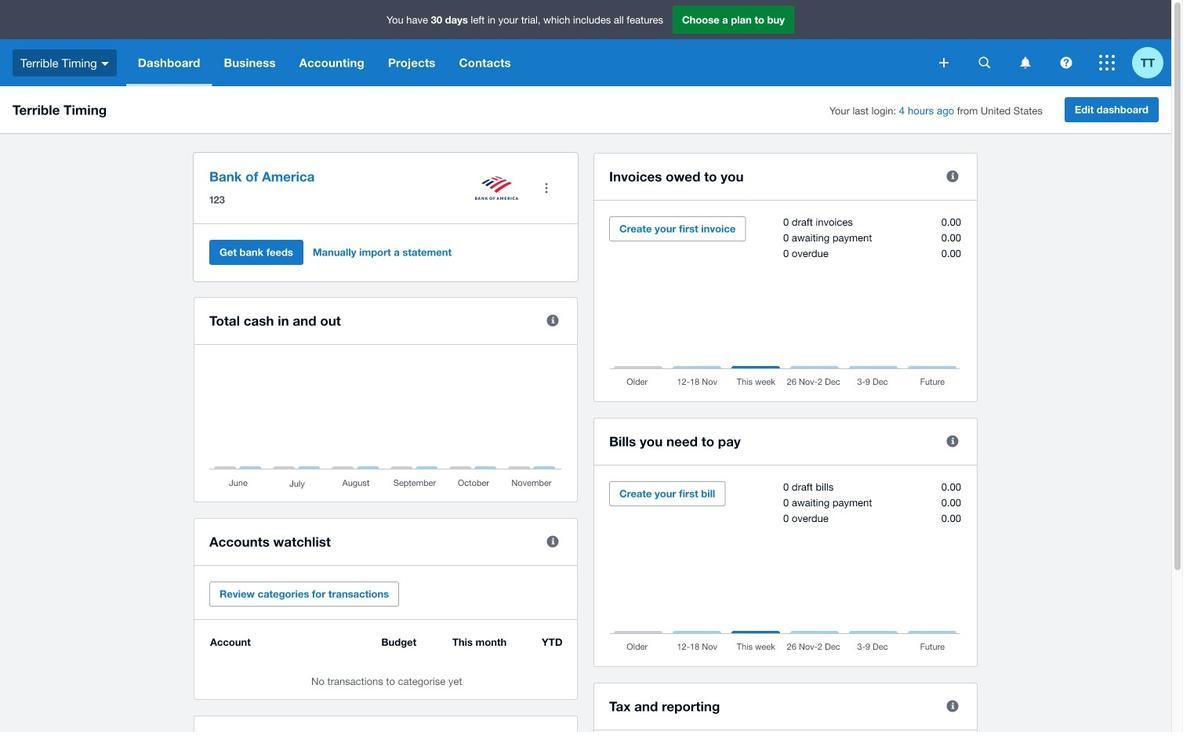 Task type: locate. For each thing, give the bounding box(es) containing it.
svg image
[[1061, 57, 1073, 69], [940, 58, 949, 67]]

empty state widget for the total cash in and out feature, displaying a column graph summarising bank transaction data as total money in versus total money out across all connected bank accounts, enabling a visual comparison of the two amounts. image
[[209, 361, 562, 490]]

banner
[[0, 0, 1172, 86]]

svg image
[[1100, 55, 1115, 71], [979, 57, 991, 69], [1021, 57, 1031, 69], [101, 62, 109, 66]]

bank of america image
[[475, 176, 518, 200]]



Task type: describe. For each thing, give the bounding box(es) containing it.
empty state of the accounts watchlist widget, featuring a 'review categories for transactions' button and a data-less table with headings 'account,' 'budget,' 'this month,' and 'ytd.' image
[[209, 636, 562, 688]]

empty state of the invoices widget with a 'create your first invoice' button and an empty column graph. image
[[609, 216, 962, 390]]

1 horizontal spatial svg image
[[1061, 57, 1073, 69]]

0 horizontal spatial svg image
[[940, 58, 949, 67]]

manage menu toggle image
[[531, 173, 562, 204]]

empty state of the bills widget with a 'create your first bill' button and an unpopulated column graph. image
[[609, 482, 962, 655]]



Task type: vqa. For each thing, say whether or not it's contained in the screenshot.
the Empty state widget for the Total Cash In and Out feature, displaying a column graph summarising bank transaction data as Total Money In versus Total Money Out across all connected bank accounts, enabling a visual comparison of the two amounts. 'image'
yes



